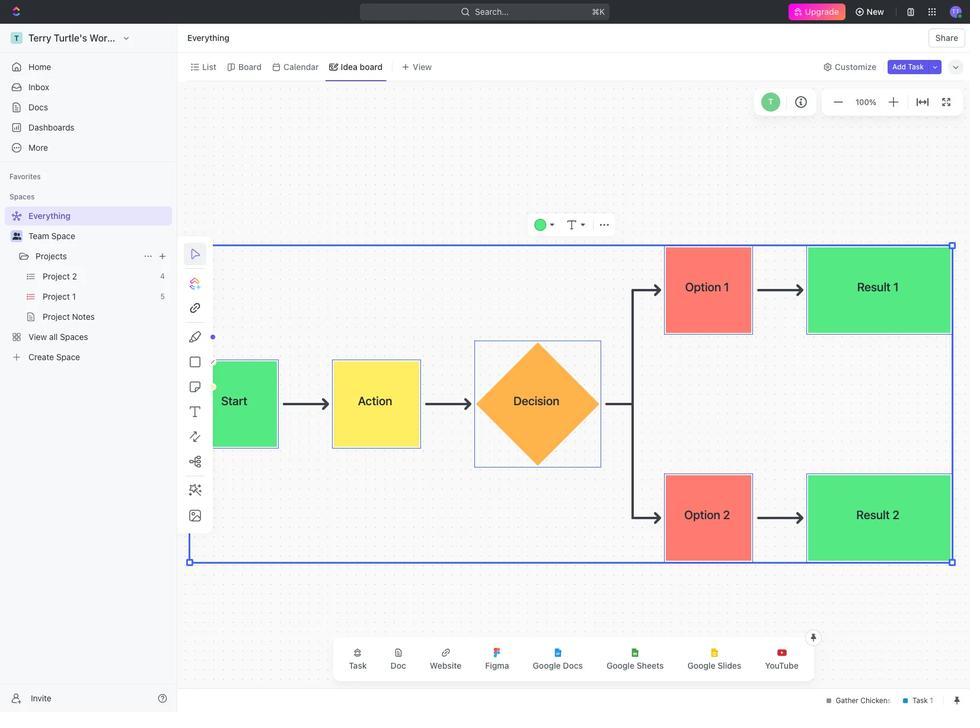 Task type: vqa. For each thing, say whether or not it's contained in the screenshot.
Hide
no



Task type: locate. For each thing, give the bounding box(es) containing it.
create space
[[28, 352, 80, 362]]

1 horizontal spatial view
[[413, 61, 432, 72]]

task
[[909, 62, 924, 71], [349, 660, 367, 671]]

search...
[[476, 7, 509, 17]]

tree inside 'sidebar' navigation
[[5, 206, 172, 367]]

0 vertical spatial everything
[[188, 33, 230, 43]]

spaces right all
[[60, 332, 88, 342]]

sidebar navigation
[[0, 24, 180, 712]]

project left 2
[[43, 271, 70, 281]]

2 project from the top
[[43, 291, 70, 301]]

tree
[[5, 206, 172, 367]]

space up the projects
[[51, 231, 75, 241]]

0 horizontal spatial everything link
[[5, 206, 170, 225]]

0 horizontal spatial task
[[349, 660, 367, 671]]

everything link up team space link
[[5, 206, 170, 225]]

task inside button
[[909, 62, 924, 71]]

space down "view all spaces"
[[56, 352, 80, 362]]

project up "view all spaces"
[[43, 312, 70, 322]]

0 horizontal spatial view
[[28, 332, 47, 342]]

slides
[[718, 660, 742, 671]]

share
[[936, 33, 959, 43]]

project 1
[[43, 291, 76, 301]]

everything link
[[185, 31, 232, 45], [5, 206, 170, 225]]

idea
[[341, 61, 358, 72]]

0 vertical spatial t
[[14, 34, 19, 42]]

upgrade
[[806, 7, 840, 17]]

google left the sheets
[[607, 660, 635, 671]]

0 horizontal spatial everything
[[28, 211, 71, 221]]

1 vertical spatial everything
[[28, 211, 71, 221]]

space for create space
[[56, 352, 80, 362]]

website
[[430, 660, 462, 671]]

0 horizontal spatial google
[[533, 660, 561, 671]]

project left the 1
[[43, 291, 70, 301]]

0 vertical spatial task
[[909, 62, 924, 71]]

0 horizontal spatial docs
[[28, 102, 48, 112]]

more
[[28, 142, 48, 153]]

1 google from the left
[[533, 660, 561, 671]]

2 horizontal spatial google
[[688, 660, 716, 671]]

1 horizontal spatial everything link
[[185, 31, 232, 45]]

everything link up list
[[185, 31, 232, 45]]

1 horizontal spatial docs
[[563, 660, 583, 671]]

google inside button
[[688, 660, 716, 671]]

customize button
[[820, 58, 881, 75]]

2 vertical spatial project
[[43, 312, 70, 322]]

google left slides
[[688, 660, 716, 671]]

everything
[[188, 33, 230, 43], [28, 211, 71, 221]]

0 vertical spatial view
[[413, 61, 432, 72]]

view left all
[[28, 332, 47, 342]]

google for google slides
[[688, 660, 716, 671]]

1 vertical spatial everything link
[[5, 206, 170, 225]]

view for view all spaces
[[28, 332, 47, 342]]

1 vertical spatial t
[[769, 97, 774, 106]]

1 vertical spatial space
[[56, 352, 80, 362]]

board
[[360, 61, 383, 72]]

spaces down favorites button
[[9, 192, 35, 201]]

website button
[[421, 641, 471, 678]]

2 google from the left
[[607, 660, 635, 671]]

view right board
[[413, 61, 432, 72]]

0 vertical spatial docs
[[28, 102, 48, 112]]

1 horizontal spatial spaces
[[60, 332, 88, 342]]

1
[[72, 291, 76, 301]]

inbox
[[28, 82, 49, 92]]

add
[[893, 62, 907, 71]]

project notes link
[[43, 307, 170, 326]]

1 horizontal spatial google
[[607, 660, 635, 671]]

space for team space
[[51, 231, 75, 241]]

idea board
[[341, 61, 383, 72]]

project inside "link"
[[43, 312, 70, 322]]

all
[[49, 332, 58, 342]]

1 vertical spatial task
[[349, 660, 367, 671]]

turtle's
[[54, 33, 87, 43]]

0 vertical spatial project
[[43, 271, 70, 281]]

team space
[[28, 231, 75, 241]]

project notes
[[43, 312, 95, 322]]

board link
[[236, 58, 262, 75]]

0 vertical spatial space
[[51, 231, 75, 241]]

3 google from the left
[[688, 660, 716, 671]]

view inside button
[[413, 61, 432, 72]]

google sheets button
[[598, 641, 674, 678]]

tree containing everything
[[5, 206, 172, 367]]

0 vertical spatial spaces
[[9, 192, 35, 201]]

task left doc
[[349, 660, 367, 671]]

1 horizontal spatial task
[[909, 62, 924, 71]]

space
[[51, 231, 75, 241], [56, 352, 80, 362]]

google right the figma
[[533, 660, 561, 671]]

view inside 'sidebar' navigation
[[28, 332, 47, 342]]

doc
[[391, 660, 406, 671]]

3 project from the top
[[43, 312, 70, 322]]

task right add
[[909, 62, 924, 71]]

google
[[533, 660, 561, 671], [607, 660, 635, 671], [688, 660, 716, 671]]

spaces inside view all spaces link
[[60, 332, 88, 342]]

spaces
[[9, 192, 35, 201], [60, 332, 88, 342]]

google docs button
[[524, 641, 593, 678]]

projects link
[[36, 247, 139, 266]]

terry turtle's workspace
[[28, 33, 139, 43]]

0 horizontal spatial spaces
[[9, 192, 35, 201]]

home
[[28, 62, 51, 72]]

share button
[[929, 28, 966, 47]]

100%
[[856, 97, 877, 107]]

everything up list
[[188, 33, 230, 43]]

docs
[[28, 102, 48, 112], [563, 660, 583, 671]]

board
[[239, 61, 262, 72]]

1 project from the top
[[43, 271, 70, 281]]

t inside 'sidebar' navigation
[[14, 34, 19, 42]]

everything inside 'sidebar' navigation
[[28, 211, 71, 221]]

2
[[72, 271, 77, 281]]

google for google docs
[[533, 660, 561, 671]]

0 horizontal spatial t
[[14, 34, 19, 42]]

1 vertical spatial project
[[43, 291, 70, 301]]

1 horizontal spatial everything
[[188, 33, 230, 43]]

1 vertical spatial spaces
[[60, 332, 88, 342]]

everything up the team space
[[28, 211, 71, 221]]

1 vertical spatial view
[[28, 332, 47, 342]]

project
[[43, 271, 70, 281], [43, 291, 70, 301], [43, 312, 70, 322]]

sheets
[[637, 660, 664, 671]]

view
[[413, 61, 432, 72], [28, 332, 47, 342]]

project for project 2
[[43, 271, 70, 281]]

calendar link
[[281, 58, 319, 75]]

inbox link
[[5, 78, 172, 97]]

t
[[14, 34, 19, 42], [769, 97, 774, 106]]

docs inside button
[[563, 660, 583, 671]]

notes
[[72, 312, 95, 322]]

1 vertical spatial docs
[[563, 660, 583, 671]]

0 vertical spatial everything link
[[185, 31, 232, 45]]



Task type: describe. For each thing, give the bounding box(es) containing it.
add task button
[[888, 60, 929, 74]]

more button
[[5, 138, 172, 157]]

user group image
[[12, 233, 21, 240]]

create
[[28, 352, 54, 362]]

projects
[[36, 251, 67, 261]]

view button
[[398, 58, 436, 75]]

view all spaces link
[[5, 328, 170, 347]]

⌘k
[[593, 7, 606, 17]]

4
[[160, 272, 165, 281]]

favorites button
[[5, 170, 46, 184]]

doc button
[[381, 641, 416, 678]]

home link
[[5, 58, 172, 77]]

customize
[[835, 61, 877, 72]]

terry
[[28, 33, 51, 43]]

figma
[[486, 660, 509, 671]]

docs inside 'sidebar' navigation
[[28, 102, 48, 112]]

5
[[161, 292, 165, 301]]

tt button
[[947, 2, 966, 21]]

favorites
[[9, 172, 41, 181]]

terry turtle's workspace, , element
[[11, 32, 23, 44]]

idea board link
[[339, 58, 383, 75]]

project for project notes
[[43, 312, 70, 322]]

100% button
[[854, 95, 879, 109]]

1 horizontal spatial t
[[769, 97, 774, 106]]

add task
[[893, 62, 924, 71]]

docs link
[[5, 98, 172, 117]]

google slides
[[688, 660, 742, 671]]

project for project 1
[[43, 291, 70, 301]]

dashboards link
[[5, 118, 172, 137]]

workspace
[[90, 33, 139, 43]]

google for google sheets
[[607, 660, 635, 671]]

figma button
[[476, 641, 519, 678]]

task button
[[340, 641, 377, 678]]

view all spaces
[[28, 332, 88, 342]]

google slides button
[[679, 641, 751, 678]]

list link
[[200, 58, 217, 75]]

tt
[[953, 8, 960, 15]]

view button
[[398, 53, 436, 81]]

team space link
[[28, 227, 170, 246]]

calendar
[[284, 61, 319, 72]]

google docs
[[533, 660, 583, 671]]

upgrade link
[[789, 4, 846, 20]]

youtube button
[[756, 641, 809, 678]]

youtube
[[766, 660, 799, 671]]

team
[[28, 231, 49, 241]]

project 2
[[43, 271, 77, 281]]

new
[[867, 7, 885, 17]]

invite
[[31, 693, 51, 703]]

view for view
[[413, 61, 432, 72]]

project 1 link
[[43, 287, 156, 306]]

task inside button
[[349, 660, 367, 671]]

create space link
[[5, 348, 170, 367]]

project 2 link
[[43, 267, 156, 286]]

dashboards
[[28, 122, 75, 132]]

google sheets
[[607, 660, 664, 671]]

new button
[[851, 2, 892, 21]]

list
[[202, 61, 217, 72]]



